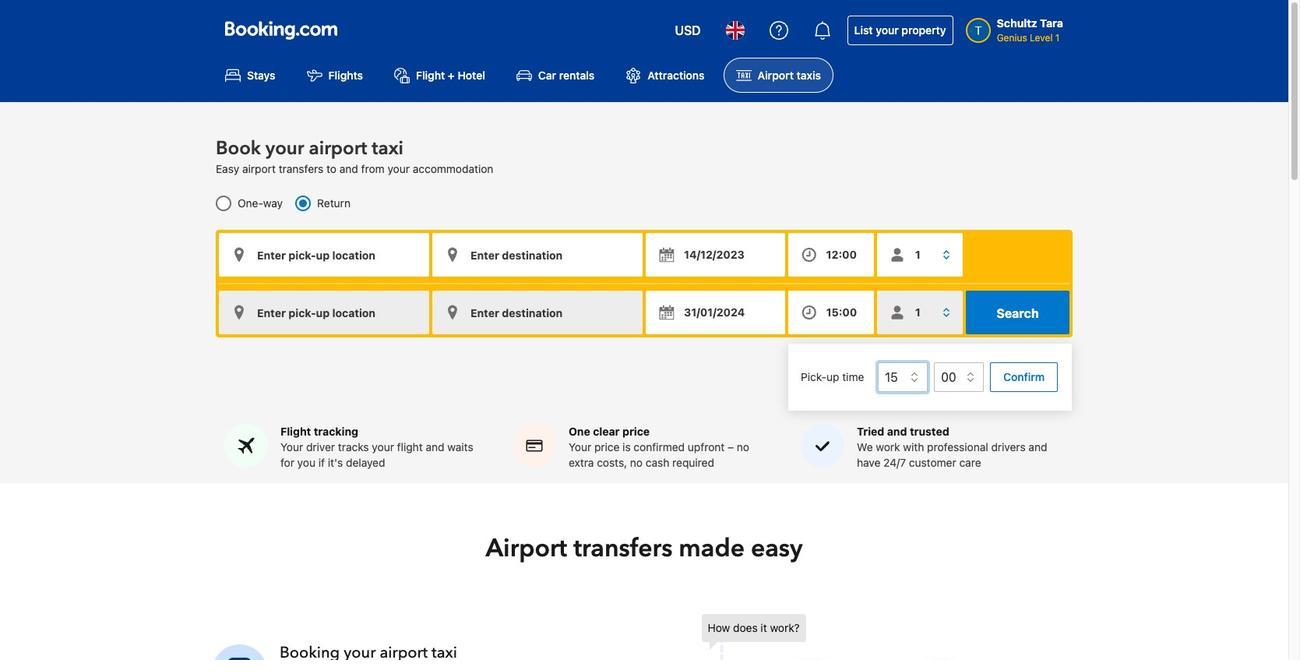 Task type: vqa. For each thing, say whether or not it's contained in the screenshot.
bottom Breakfast
no



Task type: describe. For each thing, give the bounding box(es) containing it.
flights
[[329, 69, 363, 82]]

31/01/2024 button
[[646, 291, 785, 335]]

way
[[263, 197, 283, 210]]

costs,
[[597, 456, 627, 469]]

attractions link
[[613, 58, 717, 93]]

and inside flight tracking your driver tracks your flight and waits for you if it's delayed
[[426, 440, 445, 454]]

tracking
[[314, 425, 358, 438]]

flight
[[397, 440, 423, 454]]

car rentals
[[538, 69, 595, 82]]

car
[[538, 69, 556, 82]]

one-way
[[238, 197, 283, 210]]

usd button
[[666, 12, 710, 49]]

with
[[903, 440, 924, 454]]

customer
[[909, 456, 957, 469]]

search button
[[966, 291, 1070, 335]]

genius
[[997, 32, 1028, 44]]

one-
[[238, 197, 263, 210]]

list
[[855, 23, 873, 37]]

tracks
[[338, 440, 369, 454]]

up
[[827, 370, 839, 383]]

cash
[[646, 456, 670, 469]]

+
[[448, 69, 455, 82]]

made
[[679, 532, 745, 566]]

flight for flight tracking your driver tracks your flight and waits for you if it's delayed
[[281, 425, 311, 438]]

have
[[857, 456, 881, 469]]

airport taxis
[[758, 69, 821, 82]]

it's
[[328, 456, 343, 469]]

schultz
[[997, 16, 1038, 30]]

time
[[842, 370, 864, 383]]

Enter pick-up location text field
[[219, 233, 429, 277]]

airport for airport taxis
[[758, 69, 794, 82]]

extra
[[569, 456, 594, 469]]

it
[[761, 621, 767, 634]]

14/12/2023
[[684, 248, 745, 261]]

0 vertical spatial price
[[623, 425, 650, 438]]

is
[[623, 440, 631, 454]]

list your property
[[855, 23, 946, 37]]

delayed
[[346, 456, 385, 469]]

taxi
[[372, 136, 404, 162]]

tara
[[1040, 16, 1064, 30]]

flight tracking your driver tracks your flight and waits for you if it's delayed
[[281, 425, 474, 469]]

how
[[708, 621, 730, 634]]

and inside book your airport taxi easy airport transfers to and from your accommodation
[[340, 162, 358, 176]]

level
[[1030, 32, 1053, 44]]

confirm button
[[990, 363, 1058, 392]]

book
[[216, 136, 261, 162]]

flights link
[[294, 58, 376, 93]]

for
[[281, 456, 294, 469]]

transfers inside book your airport taxi easy airport transfers to and from your accommodation
[[279, 162, 324, 176]]

1 horizontal spatial booking airport taxi image
[[702, 614, 1029, 660]]

waits
[[448, 440, 474, 454]]

15:00
[[826, 306, 857, 319]]

work
[[876, 440, 900, 454]]

trusted
[[910, 425, 950, 438]]

if
[[319, 456, 325, 469]]

your down taxi
[[388, 162, 410, 176]]

to
[[327, 162, 337, 176]]

pick-
[[801, 370, 827, 383]]

upfront
[[688, 440, 725, 454]]

flight + hotel
[[416, 69, 485, 82]]

book your airport taxi easy airport transfers to and from your accommodation
[[216, 136, 494, 176]]

schultz tara genius level 1
[[997, 16, 1064, 44]]

taxis
[[797, 69, 821, 82]]

list your property link
[[848, 16, 953, 45]]

professional
[[927, 440, 989, 454]]

one
[[569, 425, 590, 438]]

0 vertical spatial airport
[[309, 136, 367, 162]]

24/7
[[884, 456, 906, 469]]

0 horizontal spatial airport
[[242, 162, 276, 176]]

your right list
[[876, 23, 899, 37]]

property
[[902, 23, 946, 37]]

stays link
[[213, 58, 288, 93]]

1 horizontal spatial transfers
[[574, 532, 673, 566]]

we
[[857, 440, 873, 454]]

tried
[[857, 425, 885, 438]]

from
[[361, 162, 385, 176]]

attractions
[[648, 69, 705, 82]]



Task type: locate. For each thing, give the bounding box(es) containing it.
and
[[340, 162, 358, 176], [887, 425, 907, 438], [426, 440, 445, 454], [1029, 440, 1048, 454]]

0 horizontal spatial no
[[630, 456, 643, 469]]

no right the –
[[737, 440, 750, 454]]

care
[[960, 456, 981, 469]]

0 horizontal spatial flight
[[281, 425, 311, 438]]

work?
[[770, 621, 800, 634]]

2 your from the left
[[569, 440, 592, 454]]

your inside flight tracking your driver tracks your flight and waits for you if it's delayed
[[281, 440, 303, 454]]

required
[[673, 456, 715, 469]]

pick-up time
[[801, 370, 864, 383]]

0 horizontal spatial your
[[281, 440, 303, 454]]

1 vertical spatial transfers
[[574, 532, 673, 566]]

1 vertical spatial airport
[[242, 162, 276, 176]]

booking.com online hotel reservations image
[[225, 21, 337, 40]]

clear
[[593, 425, 620, 438]]

1 horizontal spatial no
[[737, 440, 750, 454]]

no
[[737, 440, 750, 454], [630, 456, 643, 469]]

your up delayed on the bottom left of page
[[372, 440, 394, 454]]

price down clear
[[595, 440, 620, 454]]

1 your from the left
[[281, 440, 303, 454]]

booking airport taxi image
[[702, 614, 1029, 660], [212, 644, 267, 660]]

1 horizontal spatial your
[[569, 440, 592, 454]]

easy
[[751, 532, 803, 566]]

1 vertical spatial airport
[[486, 532, 567, 566]]

1 horizontal spatial airport
[[309, 136, 367, 162]]

0 horizontal spatial price
[[595, 440, 620, 454]]

your up for
[[281, 440, 303, 454]]

hotel
[[458, 69, 485, 82]]

Enter destination text field
[[432, 233, 643, 277]]

flight + hotel link
[[382, 58, 498, 93]]

15:00 button
[[788, 291, 874, 335]]

airport
[[758, 69, 794, 82], [486, 532, 567, 566]]

flight for flight + hotel
[[416, 69, 445, 82]]

airport
[[309, 136, 367, 162], [242, 162, 276, 176]]

and right to
[[340, 162, 358, 176]]

transfers
[[279, 162, 324, 176], [574, 532, 673, 566]]

flight up driver
[[281, 425, 311, 438]]

one clear price your price is confirmed upfront – no extra costs, no cash required
[[569, 425, 750, 469]]

airport up to
[[309, 136, 367, 162]]

0 vertical spatial flight
[[416, 69, 445, 82]]

flight inside flight tracking your driver tracks your flight and waits for you if it's delayed
[[281, 425, 311, 438]]

1
[[1056, 32, 1060, 44]]

your inside the one clear price your price is confirmed upfront – no extra costs, no cash required
[[569, 440, 592, 454]]

search
[[997, 306, 1039, 320]]

flight inside flight + hotel link
[[416, 69, 445, 82]]

31/01/2024
[[684, 306, 745, 319]]

confirmed
[[634, 440, 685, 454]]

stays
[[247, 69, 276, 82]]

0 horizontal spatial booking airport taxi image
[[212, 644, 267, 660]]

–
[[728, 440, 734, 454]]

airport transfers made easy
[[486, 532, 803, 566]]

your
[[281, 440, 303, 454], [569, 440, 592, 454]]

car rentals link
[[504, 58, 607, 93]]

0 vertical spatial airport
[[758, 69, 794, 82]]

1 vertical spatial flight
[[281, 425, 311, 438]]

your
[[876, 23, 899, 37], [266, 136, 304, 162], [388, 162, 410, 176], [372, 440, 394, 454]]

0 vertical spatial transfers
[[279, 162, 324, 176]]

12:00 button
[[788, 233, 874, 277]]

1 horizontal spatial price
[[623, 425, 650, 438]]

14/12/2023 button
[[646, 233, 785, 277]]

12:00
[[826, 248, 857, 261]]

0 horizontal spatial transfers
[[279, 162, 324, 176]]

flight
[[416, 69, 445, 82], [281, 425, 311, 438]]

and up work
[[887, 425, 907, 438]]

price
[[623, 425, 650, 438], [595, 440, 620, 454]]

1 vertical spatial price
[[595, 440, 620, 454]]

1 horizontal spatial airport
[[758, 69, 794, 82]]

tried and trusted we work with professional drivers and have 24/7 customer care
[[857, 425, 1048, 469]]

no down is
[[630, 456, 643, 469]]

driver
[[306, 440, 335, 454]]

you
[[297, 456, 316, 469]]

flight left +
[[416, 69, 445, 82]]

does
[[733, 621, 758, 634]]

and right 'drivers'
[[1029, 440, 1048, 454]]

airport taxis link
[[724, 58, 834, 93]]

airport inside airport taxis "link"
[[758, 69, 794, 82]]

your down one on the left bottom of page
[[569, 440, 592, 454]]

usd
[[675, 23, 701, 37]]

1 horizontal spatial flight
[[416, 69, 445, 82]]

your right book
[[266, 136, 304, 162]]

rentals
[[559, 69, 595, 82]]

return
[[317, 197, 351, 210]]

and right flight
[[426, 440, 445, 454]]

1 vertical spatial no
[[630, 456, 643, 469]]

0 vertical spatial no
[[737, 440, 750, 454]]

drivers
[[992, 440, 1026, 454]]

your inside flight tracking your driver tracks your flight and waits for you if it's delayed
[[372, 440, 394, 454]]

easy
[[216, 162, 239, 176]]

how does it work?
[[708, 621, 800, 634]]

confirm
[[1003, 370, 1045, 384]]

accommodation
[[413, 162, 494, 176]]

airport for airport transfers made easy
[[486, 532, 567, 566]]

price up is
[[623, 425, 650, 438]]

airport down book
[[242, 162, 276, 176]]

0 horizontal spatial airport
[[486, 532, 567, 566]]



